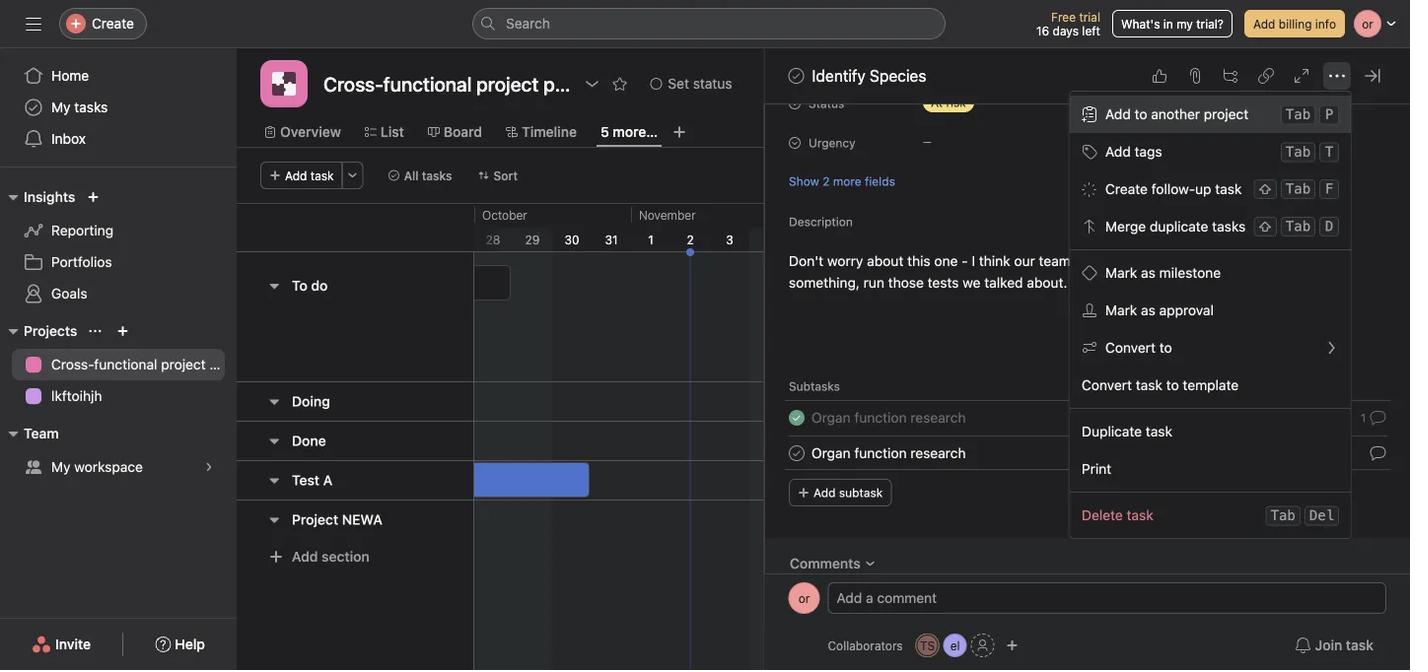 Task type: describe. For each thing, give the bounding box(es) containing it.
or
[[799, 592, 810, 606]]

want
[[1236, 254, 1266, 270]]

0 comments. click to go to subtask details and comments image
[[1370, 446, 1386, 462]]

add for add to another project
[[1106, 106, 1131, 122]]

days
[[1053, 24, 1079, 37]]

duplicate
[[1150, 219, 1209, 235]]

tests
[[928, 275, 959, 292]]

Task Name text field
[[811, 443, 966, 465]]

those
[[888, 275, 924, 292]]

follow-
[[1152, 181, 1196, 197]]

about.
[[1027, 275, 1067, 292]]

project newa button
[[292, 503, 383, 538]]

sort button
[[469, 162, 527, 189]]

this
[[907, 254, 930, 270]]

section
[[322, 549, 370, 565]]

my workspace
[[51, 459, 143, 476]]

overview
[[280, 124, 341, 140]]

29
[[525, 233, 540, 247]]

cross- for cross-functional project plan
[[51, 357, 94, 373]]

tab for p
[[1286, 107, 1311, 123]]

create for create follow-up task
[[1106, 181, 1148, 197]]

⇧ for merge duplicate tasks
[[1259, 219, 1272, 235]]

but
[[1172, 254, 1193, 270]]

add tab image
[[672, 124, 688, 140]]

home
[[51, 68, 89, 84]]

2 horizontal spatial 1
[[1361, 412, 1366, 426]]

talked
[[984, 275, 1023, 292]]

more actions for this task image
[[1330, 68, 1346, 84]]

team button
[[0, 422, 59, 446]]

0 horizontal spatial 1
[[648, 233, 654, 247]]

tab left f
[[1286, 181, 1311, 197]]

inbox
[[51, 131, 86, 147]]

don't worry about this one - i think our team has it handled! but if you want to do something, run those tests we talked about.
[[789, 254, 1307, 292]]

invite
[[55, 637, 91, 653]]

add subtask
[[813, 487, 883, 501]]

subtasks
[[789, 380, 840, 394]]

goals
[[51, 286, 87, 302]]

don't
[[789, 254, 823, 270]]

november
[[639, 208, 696, 222]]

task for add task
[[311, 169, 334, 183]]

ts
[[920, 639, 936, 653]]

project
[[292, 512, 339, 528]]

project inside cross-functional project plan link
[[161, 357, 206, 373]]

del
[[1310, 508, 1335, 524]]

add for add subtask
[[813, 487, 836, 501]]

my for my tasks
[[51, 99, 71, 115]]

mark as approval
[[1106, 302, 1214, 319]]

5 more… button
[[601, 121, 658, 143]]

f
[[1326, 181, 1334, 197]]

convert for convert task to template
[[1082, 377, 1132, 394]]

timeline link
[[506, 121, 577, 143]]

create for create
[[92, 15, 134, 32]]

comments
[[790, 556, 860, 573]]

what's in my trial?
[[1122, 17, 1224, 31]]

dec
[[1280, 412, 1302, 426]]

newa
[[342, 512, 383, 528]]

done button
[[292, 424, 326, 459]]

task for convert task to template
[[1136, 377, 1163, 394]]

tab left d
[[1286, 219, 1311, 235]]

0 likes. click to like this task image
[[1152, 68, 1168, 84]]

subtask
[[839, 487, 883, 501]]

if
[[1197, 254, 1205, 270]]

identify species dialog
[[765, 0, 1411, 671]]

teams element
[[0, 416, 237, 487]]

add for add billing info
[[1254, 17, 1276, 31]]

invite button
[[19, 627, 104, 663]]

new image
[[87, 191, 99, 203]]

think
[[979, 254, 1010, 270]]

5 more…
[[601, 124, 658, 140]]

search list box
[[473, 8, 946, 39]]

16
[[1037, 24, 1050, 37]]

test
[[292, 473, 320, 489]]

0 horizontal spatial 2
[[687, 233, 694, 247]]

project plan
[[477, 72, 581, 95]]

sort
[[494, 169, 518, 183]]

mark as milestone
[[1106, 265, 1221, 281]]

1 horizontal spatial 1
[[1242, 412, 1248, 426]]

Completed checkbox
[[785, 407, 809, 431]]

reporting
[[51, 222, 114, 239]]

2 completed image from the top
[[785, 442, 809, 466]]

to do button
[[292, 268, 328, 304]]

insights
[[24, 189, 75, 205]]

i
[[972, 254, 975, 270]]

merge duplicate tasks
[[1106, 219, 1246, 235]]

puzzle image
[[272, 72, 296, 96]]

el button
[[944, 634, 967, 658]]

free
[[1052, 10, 1076, 24]]

5
[[601, 124, 609, 140]]

copy task link image
[[1259, 68, 1275, 84]]

show options image
[[584, 76, 600, 92]]

free trial 16 days left
[[1037, 10, 1101, 37]]

left
[[1083, 24, 1101, 37]]

add section button
[[260, 540, 378, 575]]

something,
[[789, 275, 860, 292]]

2 horizontal spatial tasks
[[1213, 219, 1246, 235]]

1 completed checkbox from the top
[[785, 64, 809, 88]]

delete
[[1082, 508, 1123, 524]]

0 horizontal spatial 1 link
[[1237, 409, 1272, 429]]

task for delete task
[[1127, 508, 1154, 524]]

delete task
[[1082, 508, 1154, 524]]

collapse task list for the section project newa image
[[266, 513, 282, 528]]

insights button
[[0, 185, 75, 209]]

do inside button
[[311, 278, 328, 294]]

search
[[506, 15, 550, 32]]

help button
[[142, 627, 218, 663]]

print
[[1082, 461, 1112, 478]]

all
[[404, 169, 419, 183]]

home link
[[12, 60, 225, 92]]

functional for project
[[94, 357, 157, 373]]

tags
[[1135, 144, 1163, 160]]

about
[[867, 254, 904, 270]]

show 2 more fields
[[789, 175, 895, 189]]

status
[[693, 75, 733, 92]]

show options, current sort, top image
[[89, 326, 101, 337]]

up
[[1196, 181, 1212, 197]]

as for milestone
[[1141, 265, 1156, 281]]

duplicate task
[[1082, 424, 1173, 440]]

set status button
[[642, 70, 741, 98]]

1 completed image from the top
[[785, 64, 809, 88]]

add to starred image
[[612, 76, 628, 92]]

do inside don't worry about this one - i think our team has it handled! but if you want to do something, run those tests we talked about.
[[1286, 254, 1303, 270]]

collapse task list for the section to do image
[[266, 278, 282, 294]]

3
[[726, 233, 734, 247]]

menu item containing add to another project
[[1070, 96, 1352, 133]]

task for join task
[[1347, 638, 1374, 654]]

a
[[323, 473, 333, 489]]

my for my workspace
[[51, 459, 71, 476]]



Task type: locate. For each thing, give the bounding box(es) containing it.
to up the convert task to template
[[1160, 340, 1173, 356]]

set status
[[668, 75, 733, 92]]

my down team
[[51, 459, 71, 476]]

identify species
[[812, 67, 927, 85]]

mark for mark as approval
[[1106, 302, 1138, 319]]

—
[[923, 137, 932, 148]]

add task button
[[260, 162, 343, 189]]

1 vertical spatial cross-
[[51, 357, 94, 373]]

mark right has
[[1106, 265, 1138, 281]]

0 vertical spatial do
[[1286, 254, 1303, 270]]

project newa
[[292, 512, 383, 528]]

to inside menu item
[[1135, 106, 1148, 122]]

to left template at the bottom of page
[[1167, 377, 1179, 394]]

completed image
[[785, 64, 809, 88], [785, 442, 809, 466]]

tab left t
[[1286, 144, 1311, 160]]

what's in my trial? button
[[1113, 10, 1233, 37]]

to inside don't worry about this one - i think our team has it handled! but if you want to do something, run those tests we talked about.
[[1270, 254, 1283, 270]]

1 vertical spatial as
[[1141, 302, 1156, 319]]

comments button
[[777, 547, 889, 583]]

set
[[668, 75, 690, 92]]

1 link up 0 comments. click to go to subtask details and comments image
[[1356, 405, 1403, 433]]

add left subtask
[[813, 487, 836, 501]]

lkftoihjh link
[[12, 381, 225, 412]]

our
[[1014, 254, 1035, 270]]

run
[[863, 275, 884, 292]]

30
[[565, 233, 580, 247]]

my tasks link
[[12, 92, 225, 123]]

2 completed checkbox from the top
[[785, 442, 809, 466]]

Task Name text field
[[811, 408, 966, 430]]

1 vertical spatial my
[[51, 459, 71, 476]]

0 vertical spatial functional
[[384, 72, 472, 95]]

1 horizontal spatial cross-
[[324, 72, 384, 95]]

description
[[789, 216, 853, 229]]

functional for project plan
[[384, 72, 472, 95]]

functional up "board" link
[[384, 72, 472, 95]]

cross- up "list" link
[[324, 72, 384, 95]]

1 vertical spatial do
[[311, 278, 328, 294]]

1 vertical spatial ⇧
[[1259, 219, 1272, 235]]

close details image
[[1365, 68, 1381, 84]]

add up add tags
[[1106, 106, 1131, 122]]

-
[[962, 254, 968, 270]]

convert task to template
[[1082, 377, 1239, 394]]

cross- for cross-functional project plan
[[324, 72, 384, 95]]

add for add section
[[292, 549, 318, 565]]

project down 'add subtask' image
[[1204, 106, 1249, 122]]

add or remove collaborators image
[[1007, 640, 1019, 652]]

cross- up lkftoihjh
[[51, 357, 94, 373]]

task down convert to
[[1136, 377, 1163, 394]]

p
[[1326, 107, 1334, 123]]

2 as from the top
[[1141, 302, 1156, 319]]

0 vertical spatial completed image
[[785, 64, 809, 88]]

convert
[[1106, 340, 1156, 356], [1082, 377, 1132, 394]]

collapse task list for the section done image
[[266, 434, 282, 449]]

hide sidebar image
[[26, 16, 41, 32]]

has
[[1074, 254, 1097, 270]]

handled!
[[1113, 254, 1168, 270]]

add inside 'identify species' dialog
[[813, 487, 836, 501]]

1 horizontal spatial tasks
[[422, 169, 452, 183]]

new project or portfolio image
[[117, 326, 129, 337]]

add left tags
[[1106, 144, 1131, 160]]

create up merge
[[1106, 181, 1148, 197]]

0 horizontal spatial do
[[311, 278, 328, 294]]

search button
[[473, 8, 946, 39]]

trial?
[[1197, 17, 1224, 31]]

task down the convert task to template
[[1146, 424, 1173, 440]]

status
[[809, 97, 844, 111]]

template
[[1183, 377, 1239, 394]]

mark for mark as milestone
[[1106, 265, 1138, 281]]

0 vertical spatial 2
[[823, 175, 830, 189]]

0 horizontal spatial tasks
[[74, 99, 108, 115]]

lkftoihjh
[[51, 388, 102, 404]]

my up inbox
[[51, 99, 71, 115]]

to left another
[[1135, 106, 1148, 122]]

⇧ for create follow-up task
[[1259, 181, 1272, 197]]

tab for del
[[1271, 508, 1296, 524]]

collapse task list for the section doing image
[[266, 394, 282, 410]]

projects
[[24, 323, 77, 339]]

all tasks
[[404, 169, 452, 183]]

cross-functional project plan link
[[12, 349, 237, 381]]

my
[[1177, 17, 1194, 31]]

create inside popup button
[[92, 15, 134, 32]]

tasks for all tasks
[[422, 169, 452, 183]]

do right want
[[1286, 254, 1303, 270]]

1 vertical spatial create
[[1106, 181, 1148, 197]]

we
[[963, 275, 981, 292]]

my tasks
[[51, 99, 108, 115]]

info
[[1316, 17, 1337, 31]]

task left the more actions icon
[[311, 169, 334, 183]]

create follow-up task
[[1106, 181, 1242, 197]]

dec 7 button
[[1280, 412, 1312, 426]]

d
[[1326, 219, 1334, 235]]

1 vertical spatial convert
[[1082, 377, 1132, 394]]

convert to
[[1106, 340, 1173, 356]]

1 horizontal spatial functional
[[384, 72, 472, 95]]

approval
[[1160, 302, 1214, 319]]

attachments: add a file to this task, identify species image
[[1188, 68, 1204, 84]]

projects button
[[0, 320, 77, 343]]

1 ⇧ from the top
[[1259, 181, 1272, 197]]

tasks right all
[[422, 169, 452, 183]]

more
[[833, 175, 861, 189]]

add billing info
[[1254, 17, 1337, 31]]

add down overview link
[[285, 169, 307, 183]]

mark up convert to
[[1106, 302, 1138, 319]]

mark
[[1106, 265, 1138, 281], [1106, 302, 1138, 319]]

tasks for my tasks
[[74, 99, 108, 115]]

full screen image
[[1294, 68, 1310, 84]]

0 vertical spatial completed checkbox
[[785, 64, 809, 88]]

tasks down home
[[74, 99, 108, 115]]

1 horizontal spatial do
[[1286, 254, 1303, 270]]

1 vertical spatial tasks
[[422, 169, 452, 183]]

identify
[[812, 67, 866, 85]]

dec 7
[[1280, 412, 1312, 426]]

my inside the teams element
[[51, 459, 71, 476]]

convert down mark as approval
[[1106, 340, 1156, 356]]

0 horizontal spatial project
[[161, 357, 206, 373]]

2 ⇧ from the top
[[1259, 219, 1272, 235]]

completed image up status
[[785, 64, 809, 88]]

0 vertical spatial ⇧
[[1259, 181, 1272, 197]]

functional inside projects element
[[94, 357, 157, 373]]

team
[[24, 426, 59, 442]]

as left approval on the right of page
[[1141, 302, 1156, 319]]

functional up lkftoihjh link
[[94, 357, 157, 373]]

add for add tags
[[1106, 144, 1131, 160]]

1 vertical spatial 2
[[687, 233, 694, 247]]

1 my from the top
[[51, 99, 71, 115]]

completed image down completed icon
[[785, 442, 809, 466]]

tab left del
[[1271, 508, 1296, 524]]

1 link left dec
[[1237, 409, 1272, 429]]

2 inside button
[[823, 175, 830, 189]]

urgency
[[809, 137, 856, 150]]

you
[[1209, 254, 1232, 270]]

2 my from the top
[[51, 459, 71, 476]]

1 mark from the top
[[1106, 265, 1138, 281]]

cross- inside projects element
[[51, 357, 94, 373]]

1 vertical spatial completed checkbox
[[785, 442, 809, 466]]

menu item
[[1070, 96, 1352, 133]]

task inside 'identify species' dialog
[[1347, 638, 1374, 654]]

0 vertical spatial create
[[92, 15, 134, 32]]

convert up duplicate
[[1082, 377, 1132, 394]]

task right "join"
[[1347, 638, 1374, 654]]

workspace
[[74, 459, 143, 476]]

my inside global element
[[51, 99, 71, 115]]

tasks up 'you'
[[1213, 219, 1246, 235]]

0 vertical spatial cross-
[[324, 72, 384, 95]]

fields
[[865, 175, 895, 189]]

do right the to
[[311, 278, 328, 294]]

tab inside menu item
[[1286, 107, 1311, 123]]

collaborators
[[828, 639, 903, 653]]

0 vertical spatial my
[[51, 99, 71, 115]]

0 horizontal spatial functional
[[94, 357, 157, 373]]

timeline
[[522, 124, 577, 140]]

1 left dec
[[1242, 412, 1248, 426]]

convert for convert to
[[1106, 340, 1156, 356]]

insights element
[[0, 180, 237, 314]]

completed checkbox up status
[[785, 64, 809, 88]]

done
[[292, 433, 326, 449]]

project
[[1204, 106, 1249, 122], [161, 357, 206, 373]]

show 2 more fields button
[[789, 173, 895, 191]]

see details, my workspace image
[[203, 462, 215, 474]]

0 horizontal spatial create
[[92, 15, 134, 32]]

1 horizontal spatial 1 link
[[1356, 405, 1403, 433]]

global element
[[0, 48, 237, 167]]

tasks inside global element
[[74, 99, 108, 115]]

0 vertical spatial convert
[[1106, 340, 1156, 356]]

add task
[[285, 169, 334, 183]]

2 left "more"
[[823, 175, 830, 189]]

reporting link
[[12, 215, 225, 247]]

1 vertical spatial project
[[161, 357, 206, 373]]

task right up
[[1216, 181, 1242, 197]]

merge
[[1106, 219, 1146, 235]]

1 vertical spatial completed image
[[785, 442, 809, 466]]

tasks inside dropdown button
[[422, 169, 452, 183]]

add down project at the bottom left of the page
[[292, 549, 318, 565]]

0 vertical spatial mark
[[1106, 265, 1138, 281]]

list link
[[365, 121, 404, 143]]

⇧ right up
[[1259, 181, 1272, 197]]

board link
[[428, 121, 482, 143]]

create up the home link
[[92, 15, 134, 32]]

1 down november
[[648, 233, 654, 247]]

1 as from the top
[[1141, 265, 1156, 281]]

1 horizontal spatial create
[[1106, 181, 1148, 197]]

task right delete
[[1127, 508, 1154, 524]]

one
[[934, 254, 958, 270]]

1 horizontal spatial project
[[1204, 106, 1249, 122]]

task for duplicate task
[[1146, 424, 1173, 440]]

doing
[[292, 394, 330, 410]]

all tasks button
[[379, 162, 461, 189]]

completed image
[[785, 407, 809, 431]]

add subtask button
[[789, 480, 892, 508]]

project left plan
[[161, 357, 206, 373]]

tab for t
[[1286, 144, 1311, 160]]

completed checkbox down completed icon
[[785, 442, 809, 466]]

add tags
[[1106, 144, 1163, 160]]

projects element
[[0, 314, 237, 416]]

as left but
[[1141, 265, 1156, 281]]

0 vertical spatial project
[[1204, 106, 1249, 122]]

collapse task list for the section test a image
[[266, 473, 282, 489]]

more…
[[613, 124, 658, 140]]

1 vertical spatial mark
[[1106, 302, 1138, 319]]

more actions image
[[347, 170, 359, 182]]

add left "billing"
[[1254, 17, 1276, 31]]

1 vertical spatial functional
[[94, 357, 157, 373]]

join
[[1316, 638, 1343, 654]]

0 vertical spatial tasks
[[74, 99, 108, 115]]

add inside button
[[292, 549, 318, 565]]

add for add task
[[285, 169, 307, 183]]

portfolios link
[[12, 247, 225, 278]]

cross-functional project plan
[[324, 72, 581, 95]]

0 horizontal spatial cross-
[[51, 357, 94, 373]]

or button
[[789, 583, 820, 615]]

1 horizontal spatial 2
[[823, 175, 830, 189]]

Completed checkbox
[[785, 64, 809, 88], [785, 442, 809, 466]]

2 down november
[[687, 233, 694, 247]]

1 right the '7'
[[1361, 412, 1366, 426]]

what's
[[1122, 17, 1161, 31]]

tab
[[1286, 107, 1311, 123], [1286, 144, 1311, 160], [1286, 181, 1311, 197], [1286, 219, 1311, 235], [1271, 508, 1296, 524]]

add subtask image
[[1223, 68, 1239, 84]]

⇧ up want
[[1259, 219, 1272, 235]]

as for approval
[[1141, 302, 1156, 319]]

tab left p at the right of page
[[1286, 107, 1311, 123]]

board
[[444, 124, 482, 140]]

2 vertical spatial tasks
[[1213, 219, 1246, 235]]

— button
[[915, 129, 1033, 156]]

create
[[92, 15, 134, 32], [1106, 181, 1148, 197]]

to right want
[[1270, 254, 1283, 270]]

0 vertical spatial as
[[1141, 265, 1156, 281]]

2 mark from the top
[[1106, 302, 1138, 319]]



Task type: vqa. For each thing, say whether or not it's contained in the screenshot.
9
no



